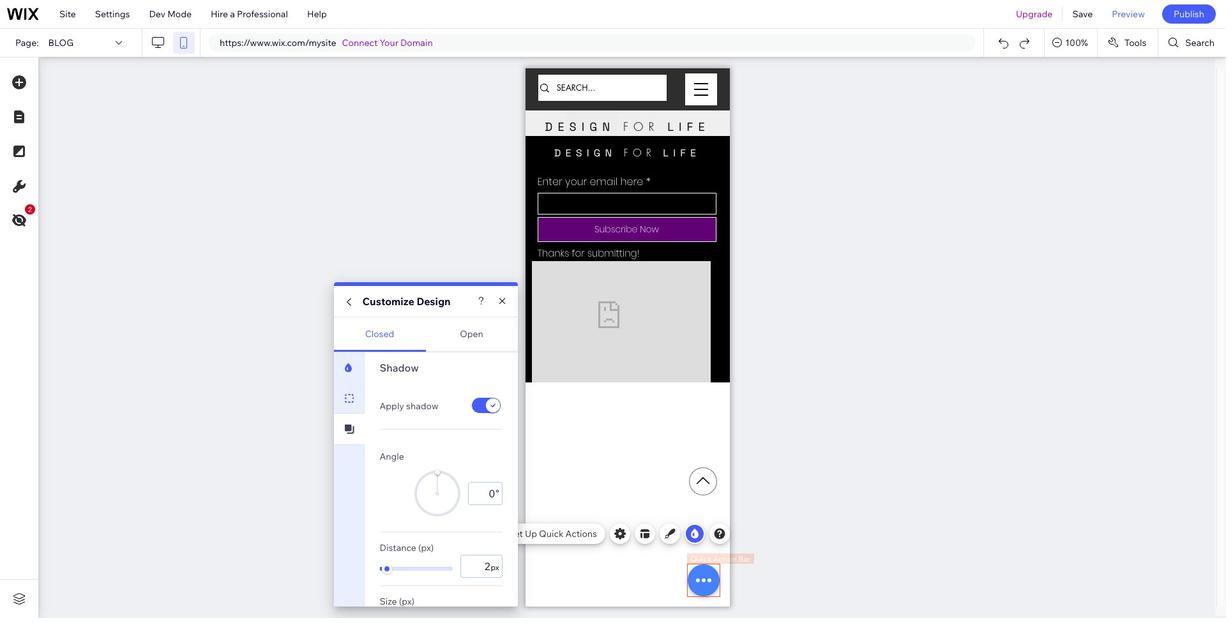 Task type: locate. For each thing, give the bounding box(es) containing it.
publish button
[[1162, 4, 1216, 24]]

site
[[59, 8, 76, 20]]

search
[[1186, 37, 1215, 49]]

apply shadow
[[380, 400, 439, 412]]

closed
[[365, 328, 394, 339]]

switch
[[470, 397, 502, 415]]

None text field
[[460, 555, 502, 578]]

0 vertical spatial (px)
[[418, 542, 434, 554]]

help
[[307, 8, 327, 20]]

publish
[[1174, 8, 1205, 20]]

a
[[230, 8, 235, 20]]

1 horizontal spatial (px)
[[418, 542, 434, 554]]

(px) right size
[[399, 596, 415, 607]]

2
[[28, 206, 32, 213]]

hire
[[211, 8, 228, 20]]

0 horizontal spatial (px)
[[399, 596, 415, 607]]

100% button
[[1045, 29, 1097, 57]]

100%
[[1065, 37, 1088, 49]]

(px) right distance
[[418, 542, 434, 554]]

design
[[417, 295, 451, 308]]

save
[[1073, 8, 1093, 20]]

settings
[[95, 8, 130, 20]]

2 button
[[6, 204, 35, 234]]

mode
[[167, 8, 192, 20]]

customize design
[[362, 295, 451, 308]]

quick
[[539, 528, 564, 540]]

1 vertical spatial (px)
[[399, 596, 415, 607]]

size (px)
[[380, 596, 415, 607]]

angle
[[380, 451, 404, 462]]

shadow
[[380, 361, 419, 374]]

https://www.wix.com/mysite
[[220, 37, 336, 49]]

(px)
[[418, 542, 434, 554], [399, 596, 415, 607]]

customize
[[362, 295, 414, 308]]



Task type: describe. For each thing, give the bounding box(es) containing it.
placeholder text field
[[468, 482, 502, 505]]

blog
[[48, 37, 74, 49]]

actions
[[566, 528, 597, 540]]

(px) for distance (px)
[[418, 542, 434, 554]]

preview button
[[1103, 0, 1155, 28]]

distance
[[380, 542, 416, 554]]

distance (px)
[[380, 542, 434, 554]]

size
[[380, 596, 397, 607]]

your
[[380, 37, 398, 49]]

upgrade
[[1016, 8, 1053, 20]]

dev
[[149, 8, 165, 20]]

open
[[460, 328, 483, 339]]

hire a professional
[[211, 8, 288, 20]]

save button
[[1063, 0, 1103, 28]]

set
[[509, 528, 523, 540]]

shadow
[[406, 400, 439, 412]]

up
[[525, 528, 537, 540]]

preview
[[1112, 8, 1145, 20]]

tools button
[[1098, 29, 1158, 57]]

domain
[[400, 37, 433, 49]]

(px) for size (px)
[[399, 596, 415, 607]]

dev mode
[[149, 8, 192, 20]]

tools
[[1125, 37, 1147, 49]]

apply
[[380, 400, 404, 412]]

set up quick actions
[[509, 528, 597, 540]]

search button
[[1159, 29, 1226, 57]]

connect
[[342, 37, 378, 49]]

https://www.wix.com/mysite connect your domain
[[220, 37, 433, 49]]

professional
[[237, 8, 288, 20]]



Task type: vqa. For each thing, say whether or not it's contained in the screenshot.
(px)
yes



